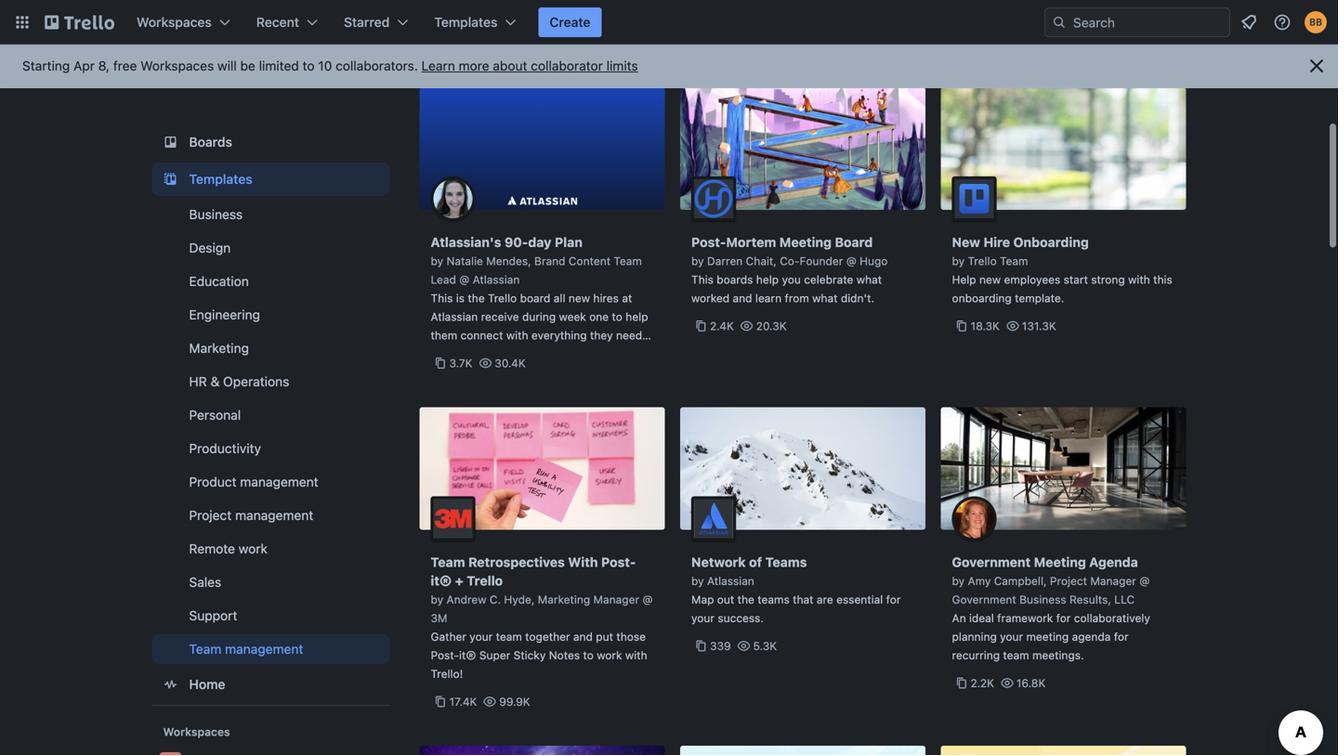 Task type: locate. For each thing, give the bounding box(es) containing it.
1 horizontal spatial for
[[1056, 612, 1071, 625]]

this up "worked"
[[691, 273, 714, 286]]

team down hire in the top of the page
[[1000, 255, 1028, 268]]

of
[[749, 555, 762, 570]]

to down them
[[431, 348, 441, 361]]

trello!
[[431, 668, 463, 681]]

your
[[691, 612, 715, 625], [470, 631, 493, 644], [1000, 631, 1023, 644]]

1 vertical spatial business
[[1020, 593, 1066, 606]]

what down celebrate
[[812, 292, 838, 305]]

1 vertical spatial trello
[[488, 292, 517, 305]]

3m
[[431, 612, 447, 625]]

apr
[[73, 58, 95, 73]]

0 horizontal spatial post-
[[431, 649, 459, 662]]

0 vertical spatial and
[[733, 292, 752, 305]]

boards link
[[152, 125, 390, 159]]

0 vertical spatial meeting
[[780, 235, 832, 250]]

during
[[522, 310, 556, 323]]

darren chait, co-founder @ hugo image
[[691, 177, 736, 221]]

business up design
[[189, 207, 243, 222]]

project up remote at the bottom of page
[[189, 508, 232, 523]]

the right is
[[468, 292, 485, 305]]

productivity
[[189, 441, 261, 456]]

1 horizontal spatial business
[[1020, 593, 1066, 606]]

help up need
[[626, 310, 648, 323]]

by up map
[[691, 575, 704, 588]]

your up super
[[470, 631, 493, 644]]

productivity link
[[152, 434, 390, 464]]

trello inside new hire onboarding by trello team help new employees start strong with this onboarding template.
[[968, 255, 997, 268]]

meeting up co-
[[780, 235, 832, 250]]

marketing up together
[[538, 593, 590, 606]]

@ inside "team retrospectives with post- itⓡ + trello by andrew c. hyde, marketing manager @ 3m gather your team together and put those post-itⓡ super sticky notes to work with trello!"
[[643, 593, 653, 606]]

templates up more
[[434, 14, 498, 30]]

itⓡ down the gather
[[459, 649, 476, 662]]

0 vertical spatial post-
[[691, 235, 726, 250]]

atlassian
[[473, 273, 520, 286], [431, 310, 478, 323], [707, 575, 754, 588]]

1 vertical spatial work
[[597, 649, 622, 662]]

17.4k
[[449, 696, 477, 709]]

management for product management
[[240, 474, 318, 490]]

0 notifications image
[[1238, 11, 1260, 33]]

1 vertical spatial workspaces
[[140, 58, 214, 73]]

0 vertical spatial work
[[239, 541, 268, 557]]

@ up collaboratively
[[1140, 575, 1150, 588]]

search image
[[1052, 15, 1067, 30]]

about
[[493, 58, 527, 73]]

0 horizontal spatial meeting
[[780, 235, 832, 250]]

hyde,
[[504, 593, 535, 606]]

workspaces inside dropdown button
[[137, 14, 212, 30]]

1 vertical spatial new
[[569, 292, 590, 305]]

the up success.
[[738, 593, 755, 606]]

0 vertical spatial marketing
[[189, 341, 249, 356]]

0 vertical spatial the
[[468, 292, 485, 305]]

bob builder (bobbuilder40) image
[[1305, 11, 1327, 33]]

1 vertical spatial the
[[738, 593, 755, 606]]

1 vertical spatial help
[[626, 310, 648, 323]]

team inside government meeting agenda by amy campbell, project manager @ government business results, llc an ideal framework for collaboratively planning your meeting agenda for recurring team meetings.
[[1003, 649, 1029, 662]]

the inside network of teams by atlassian map out the teams that are essential for your success.
[[738, 593, 755, 606]]

0 horizontal spatial this
[[431, 292, 453, 305]]

1 horizontal spatial this
[[691, 273, 714, 286]]

what down hugo
[[857, 273, 882, 286]]

0 horizontal spatial the
[[468, 292, 485, 305]]

0 horizontal spatial with
[[506, 329, 528, 342]]

0 vertical spatial this
[[691, 273, 714, 286]]

post- up trello!
[[431, 649, 459, 662]]

and down boards
[[733, 292, 752, 305]]

for right essential
[[886, 593, 901, 606]]

and left put
[[573, 631, 593, 644]]

project inside government meeting agenda by amy campbell, project manager @ government business results, llc an ideal framework for collaboratively planning your meeting agenda for recurring team meetings.
[[1050, 575, 1087, 588]]

with inside "team retrospectives with post- itⓡ + trello by andrew c. hyde, marketing manager @ 3m gather your team together and put those post-itⓡ super sticky notes to work with trello!"
[[625, 649, 647, 662]]

@ inside atlassian's 90-day plan by natalie mendes, brand content team lead @ atlassian this is the trello board all new hires at atlassian receive during week one to help them connect with everything they need to be successful here.
[[459, 273, 470, 286]]

team inside "team retrospectives with post- itⓡ + trello by andrew c. hyde, marketing manager @ 3m gather your team together and put those post-itⓡ super sticky notes to work with trello!"
[[496, 631, 522, 644]]

hr
[[189, 374, 207, 389]]

marketing up &
[[189, 341, 249, 356]]

trello up receive
[[488, 292, 517, 305]]

support
[[189, 608, 237, 624]]

here.
[[520, 348, 547, 361]]

with inside new hire onboarding by trello team help new employees start strong with this onboarding template.
[[1128, 273, 1150, 286]]

government up "amy"
[[952, 555, 1031, 570]]

management down product management link
[[235, 508, 313, 523]]

1 horizontal spatial and
[[733, 292, 752, 305]]

by up 3m
[[431, 593, 443, 606]]

super
[[479, 649, 510, 662]]

by left darren
[[691, 255, 704, 268]]

for up meeting
[[1056, 612, 1071, 625]]

0 vertical spatial with
[[1128, 273, 1150, 286]]

2 vertical spatial for
[[1114, 631, 1129, 644]]

help inside post-mortem meeting board by darren chait, co-founder @ hugo this boards help you celebrate what worked and learn from what didn't.
[[756, 273, 779, 286]]

new inside atlassian's 90-day plan by natalie mendes, brand content team lead @ atlassian this is the trello board all new hires at atlassian receive during week one to help them connect with everything they need to be successful here.
[[569, 292, 590, 305]]

team up super
[[496, 631, 522, 644]]

business
[[189, 207, 243, 222], [1020, 593, 1066, 606]]

0 horizontal spatial manager
[[593, 593, 639, 606]]

your inside "team retrospectives with post- itⓡ + trello by andrew c. hyde, marketing manager @ 3m gather your team together and put those post-itⓡ super sticky notes to work with trello!"
[[470, 631, 493, 644]]

design link
[[152, 233, 390, 263]]

this left is
[[431, 292, 453, 305]]

0 horizontal spatial itⓡ
[[431, 573, 452, 589]]

onboarding
[[1013, 235, 1089, 250]]

hr & operations
[[189, 374, 289, 389]]

be down them
[[444, 348, 458, 361]]

week
[[559, 310, 586, 323]]

1 vertical spatial meeting
[[1034, 555, 1086, 570]]

0 horizontal spatial team
[[496, 631, 522, 644]]

atlassian down mendes,
[[473, 273, 520, 286]]

work down project management
[[239, 541, 268, 557]]

1 horizontal spatial project
[[1050, 575, 1087, 588]]

personal link
[[152, 401, 390, 430]]

meeting up campbell,
[[1034, 555, 1086, 570]]

0 horizontal spatial templates
[[189, 171, 252, 187]]

workspaces
[[137, 14, 212, 30], [140, 58, 214, 73], [163, 726, 230, 739]]

0 horizontal spatial and
[[573, 631, 593, 644]]

by left "amy"
[[952, 575, 965, 588]]

trello team image
[[952, 177, 997, 221]]

1 vertical spatial with
[[506, 329, 528, 342]]

remote work
[[189, 541, 268, 557]]

0 horizontal spatial what
[[812, 292, 838, 305]]

1 vertical spatial be
[[444, 348, 458, 361]]

trello down hire in the top of the page
[[968, 255, 997, 268]]

and inside post-mortem meeting board by darren chait, co-founder @ hugo this boards help you celebrate what worked and learn from what didn't.
[[733, 292, 752, 305]]

1 vertical spatial team
[[1003, 649, 1029, 662]]

0 vertical spatial for
[[886, 593, 901, 606]]

1 horizontal spatial meeting
[[1034, 555, 1086, 570]]

0 vertical spatial government
[[952, 555, 1031, 570]]

more
[[459, 58, 489, 73]]

1 horizontal spatial new
[[979, 273, 1001, 286]]

work down put
[[597, 649, 622, 662]]

&
[[211, 374, 220, 389]]

learn
[[755, 292, 782, 305]]

teams
[[758, 593, 790, 606]]

new up week
[[569, 292, 590, 305]]

project up results,
[[1050, 575, 1087, 588]]

for inside network of teams by atlassian map out the teams that are essential for your success.
[[886, 593, 901, 606]]

home image
[[159, 674, 182, 696]]

with
[[1128, 273, 1150, 286], [506, 329, 528, 342], [625, 649, 647, 662]]

1 vertical spatial manager
[[593, 593, 639, 606]]

by inside government meeting agenda by amy campbell, project manager @ government business results, llc an ideal framework for collaboratively planning your meeting agenda for recurring team meetings.
[[952, 575, 965, 588]]

1 horizontal spatial your
[[691, 612, 715, 625]]

founder
[[800, 255, 843, 268]]

is
[[456, 292, 465, 305]]

1 horizontal spatial team
[[1003, 649, 1029, 662]]

they
[[590, 329, 613, 342]]

0 vertical spatial new
[[979, 273, 1001, 286]]

to right the notes
[[583, 649, 594, 662]]

work
[[239, 541, 268, 557], [597, 649, 622, 662]]

itⓡ left + on the bottom left of the page
[[431, 573, 452, 589]]

2 horizontal spatial post-
[[691, 235, 726, 250]]

0 horizontal spatial be
[[240, 58, 255, 73]]

1 horizontal spatial the
[[738, 593, 755, 606]]

be right will
[[240, 58, 255, 73]]

workspaces down workspaces dropdown button
[[140, 58, 214, 73]]

0 horizontal spatial for
[[886, 593, 901, 606]]

you
[[782, 273, 801, 286]]

0 horizontal spatial help
[[626, 310, 648, 323]]

1 vertical spatial for
[[1056, 612, 1071, 625]]

0 horizontal spatial project
[[189, 508, 232, 523]]

network
[[691, 555, 746, 570]]

post- inside post-mortem meeting board by darren chait, co-founder @ hugo this boards help you celebrate what worked and learn from what didn't.
[[691, 235, 726, 250]]

0 vertical spatial what
[[857, 273, 882, 286]]

natalie mendes, brand content team lead @ atlassian image
[[431, 177, 475, 221]]

1 horizontal spatial work
[[597, 649, 622, 662]]

product management link
[[152, 467, 390, 497]]

@
[[846, 255, 857, 268], [459, 273, 470, 286], [1140, 575, 1150, 588], [643, 593, 653, 606]]

and inside "team retrospectives with post- itⓡ + trello by andrew c. hyde, marketing manager @ 3m gather your team together and put those post-itⓡ super sticky notes to work with trello!"
[[573, 631, 593, 644]]

mortem
[[726, 235, 776, 250]]

template board image
[[159, 168, 182, 191]]

manager up put
[[593, 593, 639, 606]]

trello
[[968, 255, 997, 268], [488, 292, 517, 305], [467, 573, 503, 589]]

an
[[952, 612, 966, 625]]

@ down natalie at the left of the page
[[459, 273, 470, 286]]

worked
[[691, 292, 730, 305]]

0 horizontal spatial new
[[569, 292, 590, 305]]

government meeting agenda by amy campbell, project manager @ government business results, llc an ideal framework for collaboratively planning your meeting agenda for recurring team meetings.
[[952, 555, 1150, 662]]

hires
[[593, 292, 619, 305]]

team
[[614, 255, 642, 268], [1000, 255, 1028, 268], [431, 555, 465, 570], [189, 642, 221, 657]]

0 horizontal spatial work
[[239, 541, 268, 557]]

1 vertical spatial post-
[[601, 555, 636, 570]]

1 horizontal spatial manager
[[1090, 575, 1136, 588]]

put
[[596, 631, 613, 644]]

1 horizontal spatial templates
[[434, 14, 498, 30]]

0 vertical spatial workspaces
[[137, 14, 212, 30]]

1 horizontal spatial with
[[625, 649, 647, 662]]

1 vertical spatial government
[[952, 593, 1016, 606]]

2 vertical spatial workspaces
[[163, 726, 230, 739]]

help up learn
[[756, 273, 779, 286]]

by
[[431, 255, 443, 268], [691, 255, 704, 268], [952, 255, 965, 268], [691, 575, 704, 588], [952, 575, 965, 588], [431, 593, 443, 606]]

2 vertical spatial trello
[[467, 573, 503, 589]]

1 vertical spatial this
[[431, 292, 453, 305]]

workspaces up the free
[[137, 14, 212, 30]]

0 vertical spatial management
[[240, 474, 318, 490]]

1 vertical spatial project
[[1050, 575, 1087, 588]]

0 vertical spatial help
[[756, 273, 779, 286]]

open information menu image
[[1273, 13, 1292, 32]]

2 vertical spatial atlassian
[[707, 575, 754, 588]]

product
[[189, 474, 237, 490]]

atlassian down is
[[431, 310, 478, 323]]

post- right 'with'
[[601, 555, 636, 570]]

project
[[189, 508, 232, 523], [1050, 575, 1087, 588]]

day
[[528, 235, 552, 250]]

new inside new hire onboarding by trello team help new employees start strong with this onboarding template.
[[979, 273, 1001, 286]]

to
[[303, 58, 315, 73], [612, 310, 623, 323], [431, 348, 441, 361], [583, 649, 594, 662]]

management down support link
[[225, 642, 303, 657]]

government up ideal
[[952, 593, 1016, 606]]

home
[[189, 677, 225, 692]]

1 vertical spatial what
[[812, 292, 838, 305]]

0 horizontal spatial business
[[189, 207, 243, 222]]

free
[[113, 58, 137, 73]]

onboarding
[[952, 292, 1012, 305]]

natalie
[[447, 255, 483, 268]]

from
[[785, 292, 809, 305]]

success.
[[718, 612, 764, 625]]

celebrate
[[804, 273, 853, 286]]

trello up c.
[[467, 573, 503, 589]]

with up here.
[[506, 329, 528, 342]]

your inside government meeting agenda by amy campbell, project manager @ government business results, llc an ideal framework for collaboratively planning your meeting agenda for recurring team meetings.
[[1000, 631, 1023, 644]]

at
[[622, 292, 632, 305]]

2 horizontal spatial your
[[1000, 631, 1023, 644]]

hr & operations link
[[152, 367, 390, 397]]

for down collaboratively
[[1114, 631, 1129, 644]]

0 vertical spatial trello
[[968, 255, 997, 268]]

0 vertical spatial manager
[[1090, 575, 1136, 588]]

new
[[952, 235, 980, 250]]

with left the this
[[1128, 273, 1150, 286]]

2 horizontal spatial with
[[1128, 273, 1150, 286]]

1 vertical spatial and
[[573, 631, 593, 644]]

post- up darren
[[691, 235, 726, 250]]

workspaces down home
[[163, 726, 230, 739]]

management down productivity 'link'
[[240, 474, 318, 490]]

atlassian image
[[691, 497, 736, 541]]

templates link
[[152, 163, 390, 196]]

1 horizontal spatial itⓡ
[[459, 649, 476, 662]]

0 vertical spatial be
[[240, 58, 255, 73]]

1 horizontal spatial what
[[857, 273, 882, 286]]

successful
[[461, 348, 517, 361]]

Search field
[[1067, 8, 1229, 36]]

0 vertical spatial templates
[[434, 14, 498, 30]]

0 vertical spatial business
[[189, 207, 243, 222]]

your inside network of teams by atlassian map out the teams that are essential for your success.
[[691, 612, 715, 625]]

1 vertical spatial marketing
[[538, 593, 590, 606]]

this inside atlassian's 90-day plan by natalie mendes, brand content team lead @ atlassian this is the trello board all new hires at atlassian receive during week one to help them connect with everything they need to be successful here.
[[431, 292, 453, 305]]

manager down agenda
[[1090, 575, 1136, 588]]

0 horizontal spatial your
[[470, 631, 493, 644]]

2 vertical spatial post-
[[431, 649, 459, 662]]

2 vertical spatial management
[[225, 642, 303, 657]]

boards
[[717, 273, 753, 286]]

the inside atlassian's 90-day plan by natalie mendes, brand content team lead @ atlassian this is the trello board all new hires at atlassian receive during week one to help them connect with everything they need to be successful here.
[[468, 292, 485, 305]]

by up lead
[[431, 255, 443, 268]]

amy campbell, project manager @ government business results, llc image
[[952, 497, 997, 541]]

atlassian up 'out'
[[707, 575, 754, 588]]

1 horizontal spatial marketing
[[538, 593, 590, 606]]

your down map
[[691, 612, 715, 625]]

@ down board
[[846, 255, 857, 268]]

itⓡ
[[431, 573, 452, 589], [459, 649, 476, 662]]

templates down boards
[[189, 171, 252, 187]]

to right one at left
[[612, 310, 623, 323]]

starting apr 8, free workspaces will be limited to 10 collaborators. learn more about collaborator limits
[[22, 58, 638, 73]]

board image
[[159, 131, 182, 153]]

gather
[[431, 631, 466, 644]]

personal
[[189, 408, 241, 423]]

0 vertical spatial atlassian
[[473, 273, 520, 286]]

0 vertical spatial itⓡ
[[431, 573, 452, 589]]

workspaces button
[[125, 7, 241, 37]]

create
[[550, 14, 591, 30]]

0 vertical spatial project
[[189, 508, 232, 523]]

project management link
[[152, 501, 390, 531]]

plan
[[555, 235, 583, 250]]

1 vertical spatial atlassian
[[431, 310, 478, 323]]

business up the framework
[[1020, 593, 1066, 606]]

starting
[[22, 58, 70, 73]]

team down support
[[189, 642, 221, 657]]

your down the framework
[[1000, 631, 1023, 644]]

help
[[756, 273, 779, 286], [626, 310, 648, 323]]

by up help
[[952, 255, 965, 268]]

team up at
[[614, 255, 642, 268]]

@ up those
[[643, 593, 653, 606]]

new up onboarding at the right of the page
[[979, 273, 1001, 286]]

with down those
[[625, 649, 647, 662]]

receive
[[481, 310, 519, 323]]

meeting
[[780, 235, 832, 250], [1034, 555, 1086, 570]]

0 vertical spatial team
[[496, 631, 522, 644]]

team up + on the bottom left of the page
[[431, 555, 465, 570]]

2 vertical spatial with
[[625, 649, 647, 662]]

1 horizontal spatial be
[[444, 348, 458, 361]]

limited
[[259, 58, 299, 73]]

team up 16.8k
[[1003, 649, 1029, 662]]

1 horizontal spatial help
[[756, 273, 779, 286]]

90-
[[505, 235, 528, 250]]

1 vertical spatial management
[[235, 508, 313, 523]]



Task type: describe. For each thing, give the bounding box(es) containing it.
trello inside atlassian's 90-day plan by natalie mendes, brand content team lead @ atlassian this is the trello board all new hires at atlassian receive during week one to help them connect with everything they need to be successful here.
[[488, 292, 517, 305]]

atlassian's
[[431, 235, 501, 250]]

create button
[[538, 7, 602, 37]]

support link
[[152, 601, 390, 631]]

by inside new hire onboarding by trello team help new employees start strong with this onboarding template.
[[952, 255, 965, 268]]

andrew c. hyde, marketing manager @ 3m image
[[431, 497, 475, 541]]

sales link
[[152, 568, 390, 598]]

work inside "team retrospectives with post- itⓡ + trello by andrew c. hyde, marketing manager @ 3m gather your team together and put those post-itⓡ super sticky notes to work with trello!"
[[597, 649, 622, 662]]

hugo
[[860, 255, 888, 268]]

18.3k
[[971, 320, 1000, 333]]

meeting inside government meeting agenda by amy campbell, project manager @ government business results, llc an ideal framework for collaboratively planning your meeting agenda for recurring team meetings.
[[1034, 555, 1086, 570]]

board
[[520, 292, 551, 305]]

recent button
[[245, 7, 329, 37]]

campbell,
[[994, 575, 1047, 588]]

collaborators.
[[336, 58, 418, 73]]

results,
[[1070, 593, 1111, 606]]

@ inside government meeting agenda by amy campbell, project manager @ government business results, llc an ideal framework for collaboratively planning your meeting agenda for recurring team meetings.
[[1140, 575, 1150, 588]]

primary element
[[0, 0, 1338, 45]]

2 horizontal spatial for
[[1114, 631, 1129, 644]]

remote
[[189, 541, 235, 557]]

hire
[[984, 235, 1010, 250]]

trello inside "team retrospectives with post- itⓡ + trello by andrew c. hyde, marketing manager @ 3m gather your team together and put those post-itⓡ super sticky notes to work with trello!"
[[467, 573, 503, 589]]

employees
[[1004, 273, 1061, 286]]

home link
[[152, 668, 390, 702]]

131.3k
[[1022, 320, 1056, 333]]

2 government from the top
[[952, 593, 1016, 606]]

2.2k
[[971, 677, 994, 690]]

operations
[[223, 374, 289, 389]]

mendes,
[[486, 255, 531, 268]]

to inside "team retrospectives with post- itⓡ + trello by andrew c. hyde, marketing manager @ 3m gather your team together and put those post-itⓡ super sticky notes to work with trello!"
[[583, 649, 594, 662]]

@ inside post-mortem meeting board by darren chait, co-founder @ hugo this boards help you celebrate what worked and learn from what didn't.
[[846, 255, 857, 268]]

team inside new hire onboarding by trello team help new employees start strong with this onboarding template.
[[1000, 255, 1028, 268]]

education link
[[152, 267, 390, 296]]

help inside atlassian's 90-day plan by natalie mendes, brand content team lead @ atlassian this is the trello board all new hires at atlassian receive during week one to help them connect with everything they need to be successful here.
[[626, 310, 648, 323]]

marketing inside "team retrospectives with post- itⓡ + trello by andrew c. hyde, marketing manager @ 3m gather your team together and put those post-itⓡ super sticky notes to work with trello!"
[[538, 593, 590, 606]]

collaboratively
[[1074, 612, 1150, 625]]

back to home image
[[45, 7, 114, 37]]

business inside government meeting agenda by amy campbell, project manager @ government business results, llc an ideal framework for collaboratively planning your meeting agenda for recurring team meetings.
[[1020, 593, 1066, 606]]

chait,
[[746, 255, 777, 268]]

remote work link
[[152, 534, 390, 564]]

30.4k
[[495, 357, 526, 370]]

framework
[[997, 612, 1053, 625]]

16.8k
[[1017, 677, 1046, 690]]

1 horizontal spatial post-
[[601, 555, 636, 570]]

atlassian inside network of teams by atlassian map out the teams that are essential for your success.
[[707, 575, 754, 588]]

out
[[717, 593, 734, 606]]

1 vertical spatial templates
[[189, 171, 252, 187]]

darren
[[707, 255, 743, 268]]

1 government from the top
[[952, 555, 1031, 570]]

1 vertical spatial itⓡ
[[459, 649, 476, 662]]

to left 10
[[303, 58, 315, 73]]

manager inside "team retrospectives with post- itⓡ + trello by andrew c. hyde, marketing manager @ 3m gather your team together and put those post-itⓡ super sticky notes to work with trello!"
[[593, 593, 639, 606]]

sticky
[[514, 649, 546, 662]]

starred button
[[333, 7, 419, 37]]

8,
[[98, 58, 110, 73]]

product management
[[189, 474, 318, 490]]

project management
[[189, 508, 313, 523]]

post-mortem meeting board by darren chait, co-founder @ hugo this boards help you celebrate what worked and learn from what didn't.
[[691, 235, 888, 305]]

education
[[189, 274, 249, 289]]

engineering link
[[152, 300, 390, 330]]

this inside post-mortem meeting board by darren chait, co-founder @ hugo this boards help you celebrate what worked and learn from what didn't.
[[691, 273, 714, 286]]

339
[[710, 640, 731, 653]]

with inside atlassian's 90-day plan by natalie mendes, brand content team lead @ atlassian this is the trello board all new hires at atlassian receive during week one to help them connect with everything they need to be successful here.
[[506, 329, 528, 342]]

meeting
[[1026, 631, 1069, 644]]

3.7k
[[449, 357, 473, 370]]

business link
[[152, 200, 390, 230]]

new hire onboarding by trello team help new employees start strong with this onboarding template.
[[952, 235, 1173, 305]]

meeting inside post-mortem meeting board by darren chait, co-founder @ hugo this boards help you celebrate what worked and learn from what didn't.
[[780, 235, 832, 250]]

team inside "team retrospectives with post- itⓡ + trello by andrew c. hyde, marketing manager @ 3m gather your team together and put those post-itⓡ super sticky notes to work with trello!"
[[431, 555, 465, 570]]

by inside post-mortem meeting board by darren chait, co-founder @ hugo this boards help you celebrate what worked and learn from what didn't.
[[691, 255, 704, 268]]

planning
[[952, 631, 997, 644]]

by inside "team retrospectives with post- itⓡ + trello by andrew c. hyde, marketing manager @ 3m gather your team together and put those post-itⓡ super sticky notes to work with trello!"
[[431, 593, 443, 606]]

map
[[691, 593, 714, 606]]

by inside atlassian's 90-day plan by natalie mendes, brand content team lead @ atlassian this is the trello board all new hires at atlassian receive during week one to help them connect with everything they need to be successful here.
[[431, 255, 443, 268]]

notes
[[549, 649, 580, 662]]

marketing link
[[152, 334, 390, 363]]

network of teams by atlassian map out the teams that are essential for your success.
[[691, 555, 901, 625]]

amy
[[968, 575, 991, 588]]

engineering
[[189, 307, 260, 322]]

will
[[217, 58, 237, 73]]

by inside network of teams by atlassian map out the teams that are essential for your success.
[[691, 575, 704, 588]]

be inside atlassian's 90-day plan by natalie mendes, brand content team lead @ atlassian this is the trello board all new hires at atlassian receive during week one to help them connect with everything they need to be successful here.
[[444, 348, 458, 361]]

one
[[589, 310, 609, 323]]

content
[[569, 255, 611, 268]]

templates inside dropdown button
[[434, 14, 498, 30]]

retrospectives
[[468, 555, 565, 570]]

management for project management
[[235, 508, 313, 523]]

agenda
[[1089, 555, 1138, 570]]

0 horizontal spatial marketing
[[189, 341, 249, 356]]

2.4k
[[710, 320, 734, 333]]

agenda
[[1072, 631, 1111, 644]]

recurring
[[952, 649, 1000, 662]]

manager inside government meeting agenda by amy campbell, project manager @ government business results, llc an ideal framework for collaboratively planning your meeting agenda for recurring team meetings.
[[1090, 575, 1136, 588]]

limits
[[607, 58, 638, 73]]

them
[[431, 329, 457, 342]]

templates button
[[423, 7, 527, 37]]

strong
[[1091, 273, 1125, 286]]

co-
[[780, 255, 800, 268]]

team inside atlassian's 90-day plan by natalie mendes, brand content team lead @ atlassian this is the trello board all new hires at atlassian receive during week one to help them connect with everything they need to be successful here.
[[614, 255, 642, 268]]

ideal
[[969, 612, 994, 625]]

starred
[[344, 14, 390, 30]]

team inside the team management link
[[189, 642, 221, 657]]

help
[[952, 273, 976, 286]]

are
[[817, 593, 833, 606]]

learn
[[422, 58, 455, 73]]

with
[[568, 555, 598, 570]]

start
[[1064, 273, 1088, 286]]

didn't.
[[841, 292, 875, 305]]

management for team management
[[225, 642, 303, 657]]

andrew
[[447, 593, 487, 606]]

that
[[793, 593, 814, 606]]



Task type: vqa. For each thing, say whether or not it's contained in the screenshot.


